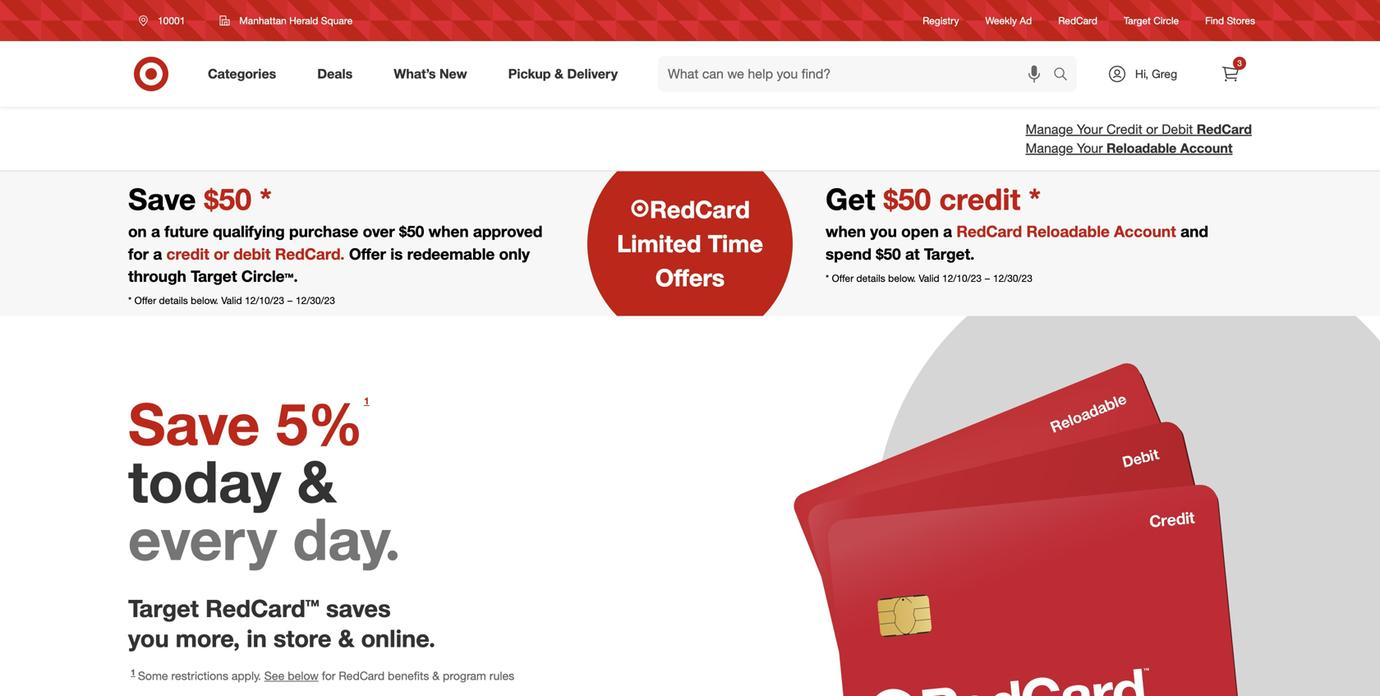 Task type: describe. For each thing, give the bounding box(es) containing it.
categories
[[208, 66, 276, 82]]

when you open a
[[826, 222, 957, 241]]

approved
[[473, 222, 543, 241]]

* link up and spend $50 at target.
[[1029, 181, 1041, 217]]

every
[[128, 504, 277, 574]]

circle™.
[[241, 267, 298, 286]]

future
[[165, 222, 209, 241]]

1 manage from the top
[[1026, 121, 1074, 137]]

hi, greg
[[1136, 67, 1178, 81]]

10001 button
[[128, 6, 203, 35]]

target circle link
[[1124, 14, 1180, 28]]

time
[[708, 229, 764, 258]]

manhattan herald square button
[[209, 6, 364, 35]]

1 for 1 some restrictions apply. see below for redcard benefits & program rules
[[131, 667, 135, 678]]

target redcard™ saves you more, in store & online.
[[128, 594, 436, 653]]

What can we help you find? suggestions appear below search field
[[658, 56, 1058, 92]]

through
[[128, 267, 187, 286]]

some
[[138, 669, 168, 683]]

offers
[[656, 263, 725, 292]]

12/10/23 for save
[[245, 294, 284, 307]]

benefits
[[388, 669, 429, 683]]

* link down 'spend'
[[826, 272, 830, 284]]

what's new
[[394, 66, 467, 82]]

target for redcard™
[[128, 594, 199, 623]]

2 manage from the top
[[1026, 140, 1074, 156]]

1 your from the top
[[1077, 121, 1103, 137]]

* link down through
[[128, 294, 132, 307]]

details for get
[[857, 272, 886, 284]]

today
[[128, 446, 281, 516]]

offer is redeemable only through target circle™.
[[128, 244, 530, 286]]

1 link
[[362, 394, 372, 413]]

square
[[321, 14, 353, 27]]

save for save 5%
[[128, 389, 260, 459]]

below
[[288, 669, 319, 683]]

target circle
[[1124, 14, 1180, 27]]

delivery
[[567, 66, 618, 82]]

weekly
[[986, 14, 1018, 27]]

pickup
[[508, 66, 551, 82]]

manage your credit or debit redcard manage your reloadable account
[[1026, 121, 1253, 156]]

today &
[[128, 446, 337, 516]]

find
[[1206, 14, 1225, 27]]

redcard right the 'ad'
[[1059, 14, 1098, 27]]

restrictions
[[171, 669, 228, 683]]

details for save
[[159, 294, 188, 307]]

saves
[[326, 594, 391, 623]]

2 your from the top
[[1077, 140, 1103, 156]]

categories link
[[194, 56, 297, 92]]

debit
[[1162, 121, 1194, 137]]

target.
[[925, 244, 975, 263]]

on
[[128, 222, 147, 241]]

a up target.
[[944, 222, 953, 241]]

– for get
[[985, 272, 991, 284]]

* up qualifying
[[260, 181, 272, 217]]

redeemable
[[407, 244, 495, 263]]

purchase
[[289, 222, 359, 241]]

find stores
[[1206, 14, 1256, 27]]

for inside on a future qualifying purchase over $50 when approved for a
[[128, 244, 149, 263]]

search
[[1046, 67, 1086, 83]]

offer for get
[[832, 272, 854, 284]]

below. for save
[[191, 294, 219, 307]]

0 vertical spatial you
[[871, 222, 897, 241]]

save 5%
[[128, 389, 363, 459]]

* offer details below. valid 12/10/23 – 12/30/23 for get
[[826, 272, 1033, 284]]

deals link
[[303, 56, 373, 92]]

see
[[264, 669, 285, 683]]

manhattan herald square
[[239, 14, 353, 27]]

ad
[[1020, 14, 1033, 27]]

new
[[440, 66, 467, 82]]

on a future qualifying purchase over $50 when approved for a
[[128, 222, 543, 263]]

online.
[[361, 624, 436, 653]]

$50 inside and spend $50 at target.
[[876, 244, 901, 263]]

redcards image
[[780, 361, 1253, 696]]

and
[[1181, 222, 1209, 241]]

store
[[274, 624, 332, 653]]

3
[[1238, 58, 1243, 68]]

valid for get
[[919, 272, 940, 284]]

redcard inside manage your credit or debit redcard manage your reloadable account
[[1197, 121, 1253, 137]]

search button
[[1046, 56, 1086, 95]]

3 link
[[1213, 56, 1249, 92]]



Task type: locate. For each thing, give the bounding box(es) containing it.
a up through
[[153, 244, 162, 263]]

limited time offers
[[617, 229, 764, 292]]

1 vertical spatial $50
[[876, 244, 901, 263]]

redcard inside 1 some restrictions apply. see below for redcard benefits & program rules
[[339, 669, 385, 683]]

redcard
[[1059, 14, 1098, 27], [1197, 121, 1253, 137], [650, 195, 750, 224], [339, 669, 385, 683]]

0 vertical spatial target
[[1124, 14, 1151, 27]]

10001
[[158, 14, 185, 27]]

more,
[[176, 624, 240, 653]]

1 horizontal spatial you
[[871, 222, 897, 241]]

when inside on a future qualifying purchase over $50 when approved for a
[[429, 222, 469, 241]]

5%
[[276, 389, 363, 459]]

1 vertical spatial target
[[191, 267, 237, 286]]

offer down through
[[134, 294, 156, 307]]

target inside offer is redeemable only through target circle™.
[[191, 267, 237, 286]]

stores
[[1228, 14, 1256, 27]]

is
[[391, 244, 403, 263]]

target inside target redcard™ saves you more, in store & online.
[[128, 594, 199, 623]]

or
[[1147, 121, 1159, 137]]

below. down the "future"
[[191, 294, 219, 307]]

2 vertical spatial offer
[[134, 294, 156, 307]]

1 vertical spatial valid
[[221, 294, 242, 307]]

– down and spend $50 at target.
[[985, 272, 991, 284]]

1 horizontal spatial $50
[[876, 244, 901, 263]]

0 vertical spatial save
[[128, 181, 204, 217]]

* link
[[260, 181, 272, 217], [1029, 181, 1041, 217], [826, 272, 830, 284], [128, 294, 132, 307]]

12/30/23
[[994, 272, 1033, 284], [296, 294, 335, 307]]

$50 up is
[[399, 222, 424, 241]]

1 horizontal spatial * offer details below. valid 12/10/23 – 12/30/23
[[826, 272, 1033, 284]]

0 vertical spatial 12/30/23
[[994, 272, 1033, 284]]

account
[[1181, 140, 1233, 156]]

1 for 1
[[364, 395, 369, 407]]

1 horizontal spatial 1
[[364, 395, 369, 407]]

1 vertical spatial for
[[322, 669, 336, 683]]

1 inside 1 some restrictions apply. see below for redcard benefits & program rules
[[131, 667, 135, 678]]

herald
[[289, 14, 318, 27]]

0 horizontal spatial valid
[[221, 294, 242, 307]]

12/30/23 down offer is redeemable only through target circle™.
[[296, 294, 335, 307]]

& inside 1 some restrictions apply. see below for redcard benefits & program rules
[[433, 669, 440, 683]]

0 vertical spatial * offer details below. valid 12/10/23 – 12/30/23
[[826, 272, 1033, 284]]

below.
[[889, 272, 916, 284], [191, 294, 219, 307]]

below. down at
[[889, 272, 916, 284]]

1 horizontal spatial –
[[985, 272, 991, 284]]

1 vertical spatial details
[[159, 294, 188, 307]]

1 horizontal spatial details
[[857, 272, 886, 284]]

2 vertical spatial target
[[128, 594, 199, 623]]

valid down at
[[919, 272, 940, 284]]

offer for save
[[134, 294, 156, 307]]

offer down over
[[349, 244, 386, 263]]

valid for save
[[221, 294, 242, 307]]

0 vertical spatial valid
[[919, 272, 940, 284]]

0 horizontal spatial 12/10/23
[[245, 294, 284, 307]]

redcard up time
[[650, 195, 750, 224]]

0 horizontal spatial below.
[[191, 294, 219, 307]]

day.
[[293, 504, 401, 574]]

registry
[[923, 14, 960, 27]]

only
[[499, 244, 530, 263]]

weekly ad
[[986, 14, 1033, 27]]

1 vertical spatial 1
[[131, 667, 135, 678]]

1 horizontal spatial valid
[[919, 272, 940, 284]]

& inside target redcard™ saves you more, in store & online.
[[338, 624, 355, 653]]

12/10/23 for get
[[943, 272, 982, 284]]

find stores link
[[1206, 14, 1256, 28]]

target up more,
[[128, 594, 199, 623]]

1 vertical spatial * offer details below. valid 12/10/23 – 12/30/23
[[128, 294, 335, 307]]

below. for get
[[889, 272, 916, 284]]

1 some restrictions apply. see below for redcard benefits & program rules
[[131, 667, 515, 683]]

12/10/23 down target.
[[943, 272, 982, 284]]

* down through
[[128, 294, 132, 307]]

–
[[985, 272, 991, 284], [287, 294, 293, 307]]

target
[[1124, 14, 1151, 27], [191, 267, 237, 286], [128, 594, 199, 623]]

12/30/23 down and spend $50 at target.
[[994, 272, 1033, 284]]

reloadable
[[1107, 140, 1177, 156]]

credit
[[1107, 121, 1143, 137]]

0 vertical spatial below.
[[889, 272, 916, 284]]

0 horizontal spatial offer
[[134, 294, 156, 307]]

* up and spend $50 at target.
[[1029, 181, 1041, 217]]

0 horizontal spatial for
[[128, 244, 149, 263]]

* link up qualifying
[[260, 181, 272, 217]]

when up 'spend'
[[826, 222, 866, 241]]

get
[[826, 181, 884, 217]]

1 vertical spatial 12/10/23
[[245, 294, 284, 307]]

your left the reloadable
[[1077, 140, 1103, 156]]

program
[[443, 669, 486, 683]]

0 vertical spatial 12/10/23
[[943, 272, 982, 284]]

save for save
[[128, 181, 204, 217]]

registry link
[[923, 14, 960, 28]]

0 vertical spatial offer
[[349, 244, 386, 263]]

target for circle
[[1124, 14, 1151, 27]]

when up redeemable
[[429, 222, 469, 241]]

1 horizontal spatial when
[[826, 222, 866, 241]]

0 vertical spatial $50
[[399, 222, 424, 241]]

valid down circle™.
[[221, 294, 242, 307]]

a
[[151, 222, 160, 241], [944, 222, 953, 241], [153, 244, 162, 263]]

you up some
[[128, 624, 169, 653]]

1 vertical spatial offer
[[832, 272, 854, 284]]

0 horizontal spatial 12/30/23
[[296, 294, 335, 307]]

12/10/23
[[943, 272, 982, 284], [245, 294, 284, 307]]

* offer details below. valid 12/10/23 – 12/30/23
[[826, 272, 1033, 284], [128, 294, 335, 307]]

you inside target redcard™ saves you more, in store & online.
[[128, 624, 169, 653]]

for
[[128, 244, 149, 263], [322, 669, 336, 683]]

1
[[364, 395, 369, 407], [131, 667, 135, 678]]

& inside pickup & delivery link
[[555, 66, 564, 82]]

details down 'spend'
[[857, 272, 886, 284]]

2 when from the left
[[826, 222, 866, 241]]

what's new link
[[380, 56, 488, 92]]

* down 'spend'
[[826, 272, 830, 284]]

1 vertical spatial save
[[128, 389, 260, 459]]

1 vertical spatial your
[[1077, 140, 1103, 156]]

you left open
[[871, 222, 897, 241]]

your left credit
[[1077, 121, 1103, 137]]

details down through
[[159, 294, 188, 307]]

1 vertical spatial manage
[[1026, 140, 1074, 156]]

1 save from the top
[[128, 181, 204, 217]]

rules
[[490, 669, 515, 683]]

0 horizontal spatial * offer details below. valid 12/10/23 – 12/30/23
[[128, 294, 335, 307]]

* offer details below. valid 12/10/23 – 12/30/23 for save
[[128, 294, 335, 307]]

target down the "future"
[[191, 267, 237, 286]]

redcard up account
[[1197, 121, 1253, 137]]

1 vertical spatial below.
[[191, 294, 219, 307]]

weekly ad link
[[986, 14, 1033, 28]]

*
[[260, 181, 272, 217], [1029, 181, 1041, 217], [826, 272, 830, 284], [128, 294, 132, 307]]

over
[[363, 222, 395, 241]]

offer
[[349, 244, 386, 263], [832, 272, 854, 284], [134, 294, 156, 307]]

* offer details below. valid 12/10/23 – 12/30/23 down circle™.
[[128, 294, 335, 307]]

in
[[247, 624, 267, 653]]

for inside 1 some restrictions apply. see below for redcard benefits & program rules
[[322, 669, 336, 683]]

1 left some
[[131, 667, 135, 678]]

pickup & delivery link
[[495, 56, 639, 92]]

at
[[906, 244, 920, 263]]

* offer details below. valid 12/10/23 – 12/30/23 down at
[[826, 272, 1033, 284]]

details
[[857, 272, 886, 284], [159, 294, 188, 307]]

2 save from the top
[[128, 389, 260, 459]]

0 vertical spatial manage
[[1026, 121, 1074, 137]]

&
[[555, 66, 564, 82], [297, 446, 337, 516], [338, 624, 355, 653], [433, 669, 440, 683]]

12/30/23 for get
[[994, 272, 1033, 284]]

redcard left benefits
[[339, 669, 385, 683]]

1 horizontal spatial 12/10/23
[[943, 272, 982, 284]]

valid
[[919, 272, 940, 284], [221, 294, 242, 307]]

redcard™
[[205, 594, 320, 623]]

1 when from the left
[[429, 222, 469, 241]]

0 horizontal spatial –
[[287, 294, 293, 307]]

– for save
[[287, 294, 293, 307]]

you
[[871, 222, 897, 241], [128, 624, 169, 653]]

offer down 'spend'
[[832, 272, 854, 284]]

for down on at top
[[128, 244, 149, 263]]

manhattan
[[239, 14, 287, 27]]

0 vertical spatial for
[[128, 244, 149, 263]]

greg
[[1152, 67, 1178, 81]]

0 vertical spatial –
[[985, 272, 991, 284]]

1 vertical spatial –
[[287, 294, 293, 307]]

save
[[128, 181, 204, 217], [128, 389, 260, 459]]

0 vertical spatial 1
[[364, 395, 369, 407]]

what's
[[394, 66, 436, 82]]

circle
[[1154, 14, 1180, 27]]

0 horizontal spatial when
[[429, 222, 469, 241]]

– down circle™.
[[287, 294, 293, 307]]

0 horizontal spatial $50
[[399, 222, 424, 241]]

0 vertical spatial your
[[1077, 121, 1103, 137]]

0 horizontal spatial you
[[128, 624, 169, 653]]

2 horizontal spatial offer
[[832, 272, 854, 284]]

1 right 5%
[[364, 395, 369, 407]]

1 vertical spatial 12/30/23
[[296, 294, 335, 307]]

open
[[902, 222, 939, 241]]

hi,
[[1136, 67, 1149, 81]]

for right below
[[322, 669, 336, 683]]

12/10/23 down circle™.
[[245, 294, 284, 307]]

1 horizontal spatial offer
[[349, 244, 386, 263]]

1 vertical spatial you
[[128, 624, 169, 653]]

$50 inside on a future qualifying purchase over $50 when approved for a
[[399, 222, 424, 241]]

apply.
[[232, 669, 261, 683]]

spend
[[826, 244, 872, 263]]

and spend $50 at target.
[[826, 222, 1209, 263]]

pickup & delivery
[[508, 66, 618, 82]]

target left the circle
[[1124, 14, 1151, 27]]

1 horizontal spatial below.
[[889, 272, 916, 284]]

manage
[[1026, 121, 1074, 137], [1026, 140, 1074, 156]]

1 horizontal spatial 12/30/23
[[994, 272, 1033, 284]]

qualifying
[[213, 222, 285, 241]]

0 horizontal spatial 1
[[131, 667, 135, 678]]

12/30/23 for save
[[296, 294, 335, 307]]

every day.
[[128, 504, 401, 574]]

0 horizontal spatial details
[[159, 294, 188, 307]]

redcard link
[[1059, 14, 1098, 28]]

offer inside offer is redeemable only through target circle™.
[[349, 244, 386, 263]]

1 horizontal spatial for
[[322, 669, 336, 683]]

a right on at top
[[151, 222, 160, 241]]

limited
[[617, 229, 702, 258]]

when
[[429, 222, 469, 241], [826, 222, 866, 241]]

0 vertical spatial details
[[857, 272, 886, 284]]

$50 down when you open a
[[876, 244, 901, 263]]

deals
[[317, 66, 353, 82]]



Task type: vqa. For each thing, say whether or not it's contained in the screenshot.
the bottom 'your'
yes



